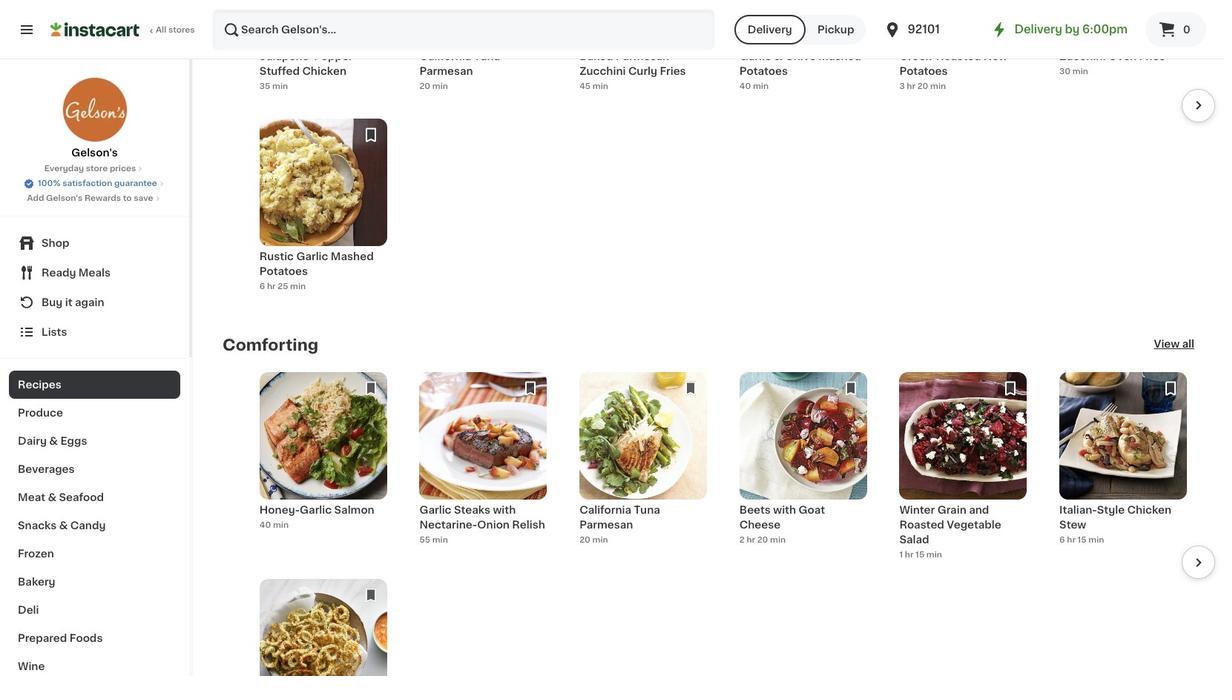 Task type: locate. For each thing, give the bounding box(es) containing it.
0 horizontal spatial potatoes
[[260, 267, 308, 277]]

1 vertical spatial california
[[580, 506, 631, 516]]

0 vertical spatial california tuna parmesan
[[420, 52, 500, 77]]

zucchini down baked
[[580, 66, 626, 77]]

& inside 'garlic & chive mashed potatoes'
[[774, 52, 783, 62]]

1 vertical spatial tuna
[[634, 506, 660, 516]]

potatoes inside rustic garlic mashed potatoes
[[260, 267, 308, 277]]

with up onion
[[493, 506, 516, 516]]

garlic
[[740, 52, 772, 62], [296, 252, 328, 262], [300, 506, 332, 516], [420, 506, 452, 516]]

1 vertical spatial 40 min
[[260, 522, 289, 530]]

instacart logo image
[[50, 21, 139, 39]]

6
[[260, 283, 265, 291], [1060, 536, 1065, 545]]

& left 'candy' on the left bottom of page
[[59, 521, 68, 531]]

2 vertical spatial parmesan
[[580, 520, 633, 531]]

item carousel region containing honey-garlic salmon
[[223, 373, 1215, 677]]

parmesan inside baked parmesan zucchini curly fries
[[616, 52, 669, 62]]

15
[[1078, 536, 1087, 545], [916, 551, 925, 559]]

chicken right style
[[1127, 506, 1172, 516]]

0 vertical spatial 15
[[1078, 536, 1087, 545]]

hr for rustic garlic mashed potatoes
[[267, 283, 276, 291]]

honey-garlic salmon
[[260, 506, 374, 516]]

garlic down delivery button
[[740, 52, 772, 62]]

0 horizontal spatial 20 min
[[420, 82, 448, 91]]

1 horizontal spatial delivery
[[1015, 24, 1062, 35]]

0 horizontal spatial california
[[420, 52, 471, 62]]

& left the chive at right
[[774, 52, 783, 62]]

0 vertical spatial gelson's
[[71, 148, 118, 158]]

40
[[740, 82, 751, 91], [260, 522, 271, 530]]

6:00pm
[[1083, 24, 1128, 35]]

& inside dairy & eggs link
[[49, 436, 58, 447]]

guarantee
[[114, 180, 157, 188]]

item carousel region
[[223, 0, 1215, 302], [223, 373, 1215, 677]]

beverages
[[18, 464, 75, 475]]

hr for beets with goat cheese
[[747, 536, 755, 545]]

delivery up the chive at right
[[748, 24, 792, 35]]

garlic inside rustic garlic mashed potatoes
[[296, 252, 328, 262]]

1 horizontal spatial chicken
[[1127, 506, 1172, 516]]

hr right 2
[[747, 536, 755, 545]]

chicken
[[302, 66, 347, 77], [1127, 506, 1172, 516]]

recipes
[[18, 380, 61, 390]]

0 vertical spatial chicken
[[302, 66, 347, 77]]

hr down stew at the bottom of page
[[1067, 536, 1076, 545]]

1 horizontal spatial california
[[580, 506, 631, 516]]

item carousel region containing jalapeño-popper stuffed chicken
[[223, 0, 1215, 302]]

salmon
[[334, 506, 374, 516]]

hr right the 1
[[905, 551, 914, 559]]

0 horizontal spatial 40
[[260, 522, 271, 530]]

meat & seafood link
[[9, 484, 180, 512]]

prices
[[110, 165, 136, 173]]

bakery link
[[9, 568, 180, 597]]

15 down stew at the bottom of page
[[1078, 536, 1087, 545]]

1 vertical spatial fries
[[660, 66, 686, 77]]

1 vertical spatial 6
[[1060, 536, 1065, 545]]

everyday store prices
[[44, 165, 136, 173]]

potatoes up 25
[[260, 267, 308, 277]]

roasted down winter
[[900, 520, 944, 531]]

zucchini inside baked parmesan zucchini curly fries
[[580, 66, 626, 77]]

california tuna parmesan inside recipe card group
[[580, 506, 660, 531]]

0 vertical spatial roasted
[[936, 52, 981, 62]]

1 horizontal spatial potatoes
[[740, 66, 788, 77]]

gelson's up store
[[71, 148, 118, 158]]

92101 button
[[884, 9, 973, 50]]

rustic
[[260, 252, 294, 262]]

winter
[[900, 506, 935, 516]]

eggs
[[60, 436, 87, 447]]

fries right curly
[[660, 66, 686, 77]]

1 vertical spatial 20 min
[[580, 536, 608, 545]]

recipe card group containing italian-style chicken stew
[[1060, 373, 1187, 555]]

& for garlic
[[774, 52, 783, 62]]

oven
[[1108, 52, 1137, 62]]

stuffed
[[260, 66, 300, 77]]

comforting
[[223, 338, 318, 353]]

40 min for garlic & chive mashed potatoes
[[740, 82, 769, 91]]

2 horizontal spatial potatoes
[[900, 66, 948, 77]]

garlic right rustic
[[296, 252, 328, 262]]

6 left 25
[[260, 283, 265, 291]]

roasted left the new
[[936, 52, 981, 62]]

fries right oven
[[1139, 52, 1166, 62]]

40 down honey-
[[260, 522, 271, 530]]

curly
[[628, 66, 657, 77]]

0 vertical spatial 40 min
[[740, 82, 769, 91]]

0 horizontal spatial 15
[[916, 551, 925, 559]]

recipe card group containing california tuna parmesan
[[580, 373, 707, 555]]

buy it again link
[[9, 288, 180, 318]]

recipe card group
[[260, 119, 387, 302], [260, 373, 387, 555], [420, 373, 547, 555], [580, 373, 707, 555], [740, 373, 867, 555], [900, 373, 1027, 562], [1060, 373, 1187, 555], [260, 579, 387, 677]]

45 min
[[580, 82, 608, 91]]

0 vertical spatial parmesan
[[616, 52, 669, 62]]

jalapeño-popper stuffed chicken
[[260, 52, 353, 77]]

wine link
[[9, 653, 180, 677]]

recipe card group containing winter grain and roasted vegetable salad
[[900, 373, 1027, 562]]

92101
[[908, 24, 940, 35]]

parmesan
[[616, 52, 669, 62], [420, 66, 473, 77], [580, 520, 633, 531]]

0 vertical spatial 40
[[740, 82, 751, 91]]

40 for honey-garlic salmon
[[260, 522, 271, 530]]

40 for garlic & chive mashed potatoes
[[740, 82, 751, 91]]

55
[[420, 536, 430, 545]]

& inside meat & seafood link
[[48, 493, 56, 503]]

15 down salad
[[916, 551, 925, 559]]

30
[[1060, 68, 1071, 76]]

gelson's link
[[62, 77, 127, 160]]

winter grain and roasted vegetable salad
[[900, 506, 1001, 546]]

0 vertical spatial item carousel region
[[223, 0, 1215, 302]]

chicken down popper
[[302, 66, 347, 77]]

delivery button
[[734, 15, 806, 45]]

hr for winter grain and roasted vegetable salad
[[905, 551, 914, 559]]

1 with from the left
[[493, 506, 516, 516]]

& left eggs
[[49, 436, 58, 447]]

all
[[1182, 339, 1195, 350]]

0
[[1183, 24, 1191, 35]]

gelson's down 100%
[[46, 194, 83, 203]]

beverages link
[[9, 456, 180, 484]]

15 for winter grain and roasted vegetable salad
[[916, 551, 925, 559]]

& for dairy
[[49, 436, 58, 447]]

40 min for honey-garlic salmon
[[260, 522, 289, 530]]

with
[[493, 506, 516, 516], [773, 506, 796, 516]]

1 vertical spatial 40
[[260, 522, 271, 530]]

beets with goat cheese
[[740, 506, 825, 531]]

store
[[86, 165, 108, 173]]

1 vertical spatial item carousel region
[[223, 373, 1215, 677]]

& for snacks
[[59, 521, 68, 531]]

ready
[[42, 268, 76, 278]]

gelson's
[[71, 148, 118, 158], [46, 194, 83, 203]]

save
[[134, 194, 153, 203]]

steaks
[[454, 506, 490, 516]]

california tuna parmesan
[[420, 52, 500, 77], [580, 506, 660, 531]]

1 vertical spatial mashed
[[331, 252, 374, 262]]

0 vertical spatial mashed
[[819, 52, 861, 62]]

1 horizontal spatial 40
[[740, 82, 751, 91]]

1 horizontal spatial california tuna parmesan
[[580, 506, 660, 531]]

0 horizontal spatial mashed
[[331, 252, 374, 262]]

1 horizontal spatial tuna
[[634, 506, 660, 516]]

tuna
[[474, 52, 500, 62], [634, 506, 660, 516]]

chicken inside italian-style chicken stew
[[1127, 506, 1172, 516]]

with left goat
[[773, 506, 796, 516]]

0 horizontal spatial chicken
[[302, 66, 347, 77]]

40 min down honey-
[[260, 522, 289, 530]]

0 horizontal spatial fries
[[660, 66, 686, 77]]

0 horizontal spatial with
[[493, 506, 516, 516]]

1 vertical spatial california tuna parmesan
[[580, 506, 660, 531]]

0 vertical spatial 6
[[260, 283, 265, 291]]

1 horizontal spatial zucchini
[[1060, 52, 1106, 62]]

fries
[[1139, 52, 1166, 62], [660, 66, 686, 77]]

hr for italian-style chicken stew
[[1067, 536, 1076, 545]]

delivery left the by
[[1015, 24, 1062, 35]]

40 min down 'garlic & chive mashed potatoes'
[[740, 82, 769, 91]]

relish
[[512, 520, 545, 531]]

2
[[740, 536, 745, 545]]

0 horizontal spatial tuna
[[474, 52, 500, 62]]

1 item carousel region from the top
[[223, 0, 1215, 302]]

garlic up nectarine-
[[420, 506, 452, 516]]

40 inside recipe card group
[[260, 522, 271, 530]]

100%
[[38, 180, 60, 188]]

1 vertical spatial roasted
[[900, 520, 944, 531]]

2 hr 20 min
[[740, 536, 786, 545]]

1 vertical spatial zucchini
[[580, 66, 626, 77]]

0 horizontal spatial 6
[[260, 283, 265, 291]]

1 horizontal spatial with
[[773, 506, 796, 516]]

potatoes inside crock-roasted new potatoes
[[900, 66, 948, 77]]

None search field
[[212, 9, 715, 50]]

again
[[75, 298, 104, 308]]

potatoes up 3 hr 20 min
[[900, 66, 948, 77]]

40 min inside recipe card group
[[260, 522, 289, 530]]

40 down 'garlic & chive mashed potatoes'
[[740, 82, 751, 91]]

0 vertical spatial 20 min
[[420, 82, 448, 91]]

all stores link
[[50, 9, 196, 50]]

produce link
[[9, 399, 180, 427]]

2 item carousel region from the top
[[223, 373, 1215, 677]]

20 min
[[420, 82, 448, 91], [580, 536, 608, 545]]

1 vertical spatial chicken
[[1127, 506, 1172, 516]]

zucchini up 30 min
[[1060, 52, 1106, 62]]

6 for rustic garlic mashed potatoes
[[260, 283, 265, 291]]

0 horizontal spatial delivery
[[748, 24, 792, 35]]

0 horizontal spatial zucchini
[[580, 66, 626, 77]]

1 horizontal spatial 6
[[1060, 536, 1065, 545]]

6 hr 25 min
[[260, 283, 306, 291]]

gelson's inside 'link'
[[71, 148, 118, 158]]

potatoes inside 'garlic & chive mashed potatoes'
[[740, 66, 788, 77]]

0 vertical spatial fries
[[1139, 52, 1166, 62]]

0 button
[[1146, 12, 1206, 47]]

hr for crock-roasted new potatoes
[[907, 82, 916, 91]]

garlic & chive mashed potatoes
[[740, 52, 861, 77]]

1 horizontal spatial 40 min
[[740, 82, 769, 91]]

chive
[[785, 52, 816, 62]]

parmesan inside recipe card group
[[580, 520, 633, 531]]

1 horizontal spatial 15
[[1078, 536, 1087, 545]]

delivery inside button
[[748, 24, 792, 35]]

potatoes down the chive at right
[[740, 66, 788, 77]]

hr left 25
[[267, 283, 276, 291]]

1 horizontal spatial 20 min
[[580, 536, 608, 545]]

& right the meat
[[48, 493, 56, 503]]

satisfaction
[[62, 180, 112, 188]]

dairy & eggs link
[[9, 427, 180, 456]]

6 down stew at the bottom of page
[[1060, 536, 1065, 545]]

california inside recipe card group
[[580, 506, 631, 516]]

1 vertical spatial gelson's
[[46, 194, 83, 203]]

15 for italian-style chicken stew
[[1078, 536, 1087, 545]]

1 horizontal spatial mashed
[[819, 52, 861, 62]]

ready meals link
[[9, 258, 180, 288]]

with inside beets with goat cheese
[[773, 506, 796, 516]]

garlic inside 'garlic & chive mashed potatoes'
[[740, 52, 772, 62]]

1 vertical spatial 15
[[916, 551, 925, 559]]

dairy
[[18, 436, 47, 447]]

0 horizontal spatial 40 min
[[260, 522, 289, 530]]

&
[[774, 52, 783, 62], [49, 436, 58, 447], [48, 493, 56, 503], [59, 521, 68, 531]]

45
[[580, 82, 591, 91]]

2 with from the left
[[773, 506, 796, 516]]

hr right 3
[[907, 82, 916, 91]]

recipes link
[[9, 371, 180, 399]]

nectarine-
[[420, 520, 477, 531]]

0 horizontal spatial california tuna parmesan
[[420, 52, 500, 77]]

20
[[420, 82, 430, 91], [918, 82, 928, 91], [580, 536, 590, 545], [757, 536, 768, 545]]

& inside snacks & candy link
[[59, 521, 68, 531]]



Task type: describe. For each thing, give the bounding box(es) containing it.
recipe card group containing honey-garlic salmon
[[260, 373, 387, 555]]

stew
[[1060, 520, 1086, 531]]

snacks
[[18, 521, 57, 531]]

popper
[[314, 52, 353, 62]]

beets
[[740, 506, 771, 516]]

delivery by 6:00pm
[[1015, 24, 1128, 35]]

garlic inside garlic steaks with nectarine-onion relish
[[420, 506, 452, 516]]

to
[[123, 194, 132, 203]]

jalapeño-
[[260, 52, 314, 62]]

prepared
[[18, 634, 67, 644]]

100% satisfaction guarantee
[[38, 180, 157, 188]]

100% satisfaction guarantee button
[[23, 175, 166, 190]]

1 horizontal spatial fries
[[1139, 52, 1166, 62]]

gelson's logo image
[[62, 77, 127, 142]]

all
[[156, 26, 166, 34]]

garlic steaks with nectarine-onion relish
[[420, 506, 545, 531]]

with inside garlic steaks with nectarine-onion relish
[[493, 506, 516, 516]]

recipe card group containing rustic garlic mashed potatoes
[[260, 119, 387, 302]]

service type group
[[734, 15, 866, 45]]

deli link
[[9, 597, 180, 625]]

italian-
[[1060, 506, 1097, 516]]

meals
[[79, 268, 111, 278]]

grain
[[938, 506, 967, 516]]

0 vertical spatial zucchini
[[1060, 52, 1106, 62]]

prepared foods
[[18, 634, 103, 644]]

6 hr 15 min
[[1060, 536, 1104, 545]]

fries inside baked parmesan zucchini curly fries
[[660, 66, 686, 77]]

foods
[[70, 634, 103, 644]]

bakery
[[18, 577, 55, 588]]

cheese
[[740, 520, 781, 531]]

0 vertical spatial california
[[420, 52, 471, 62]]

lists
[[42, 327, 67, 338]]

it
[[65, 298, 72, 308]]

candy
[[70, 521, 106, 531]]

lists link
[[9, 318, 180, 347]]

crock-roasted new potatoes
[[900, 52, 1008, 77]]

snacks & candy link
[[9, 512, 180, 540]]

ready meals button
[[9, 258, 180, 288]]

add gelson's rewards to save
[[27, 194, 153, 203]]

produce
[[18, 408, 63, 418]]

recipe card group containing garlic steaks with nectarine-onion relish
[[420, 373, 547, 555]]

35
[[260, 82, 270, 91]]

0 vertical spatial tuna
[[474, 52, 500, 62]]

garlic left salmon
[[300, 506, 332, 516]]

buy
[[42, 298, 63, 308]]

deli
[[18, 605, 39, 616]]

all stores
[[156, 26, 195, 34]]

frozen link
[[9, 540, 180, 568]]

6 for italian-style chicken stew
[[1060, 536, 1065, 545]]

1 vertical spatial parmesan
[[420, 66, 473, 77]]

1 hr 15 min
[[900, 551, 942, 559]]

Search field
[[214, 10, 714, 49]]

delivery for delivery by 6:00pm
[[1015, 24, 1062, 35]]

baked
[[580, 52, 613, 62]]

55 min
[[420, 536, 448, 545]]

tuna inside recipe card group
[[634, 506, 660, 516]]

1
[[900, 551, 903, 559]]

vegetable
[[947, 520, 1001, 531]]

potatoes for rustic garlic mashed potatoes
[[260, 267, 308, 277]]

view all
[[1154, 339, 1195, 350]]

shop
[[42, 238, 69, 249]]

wine
[[18, 662, 45, 672]]

rustic garlic mashed potatoes
[[260, 252, 374, 277]]

salad
[[900, 535, 929, 546]]

rewards
[[85, 194, 121, 203]]

35 min
[[260, 82, 288, 91]]

roasted inside winter grain and roasted vegetable salad
[[900, 520, 944, 531]]

style
[[1097, 506, 1125, 516]]

roasted inside crock-roasted new potatoes
[[936, 52, 981, 62]]

& for meat
[[48, 493, 56, 503]]

honey-
[[260, 506, 300, 516]]

goat
[[799, 506, 825, 516]]

view all link
[[1154, 337, 1195, 355]]

frozen
[[18, 549, 54, 559]]

20 min inside recipe card group
[[580, 536, 608, 545]]

and
[[969, 506, 989, 516]]

by
[[1065, 24, 1080, 35]]

mashed inside 'garlic & chive mashed potatoes'
[[819, 52, 861, 62]]

mashed inside rustic garlic mashed potatoes
[[331, 252, 374, 262]]

prepared foods link
[[9, 625, 180, 653]]

italian-style chicken stew
[[1060, 506, 1172, 531]]

30 min
[[1060, 68, 1088, 76]]

delivery for delivery
[[748, 24, 792, 35]]

shop link
[[9, 229, 180, 258]]

new
[[984, 52, 1008, 62]]

chicken inside jalapeño-popper stuffed chicken
[[302, 66, 347, 77]]

seafood
[[59, 493, 104, 503]]

onion
[[477, 520, 510, 531]]

add gelson's rewards to save link
[[27, 193, 162, 205]]

meat
[[18, 493, 45, 503]]

recipe card group containing beets with goat cheese
[[740, 373, 867, 555]]

3
[[900, 82, 905, 91]]

dairy & eggs
[[18, 436, 87, 447]]

crock-
[[900, 52, 936, 62]]

meat & seafood
[[18, 493, 104, 503]]

snacks & candy
[[18, 521, 106, 531]]

buy it again
[[42, 298, 104, 308]]

everyday store prices link
[[44, 163, 145, 175]]

potatoes for crock-roasted new potatoes
[[900, 66, 948, 77]]



Task type: vqa. For each thing, say whether or not it's contained in the screenshot.


